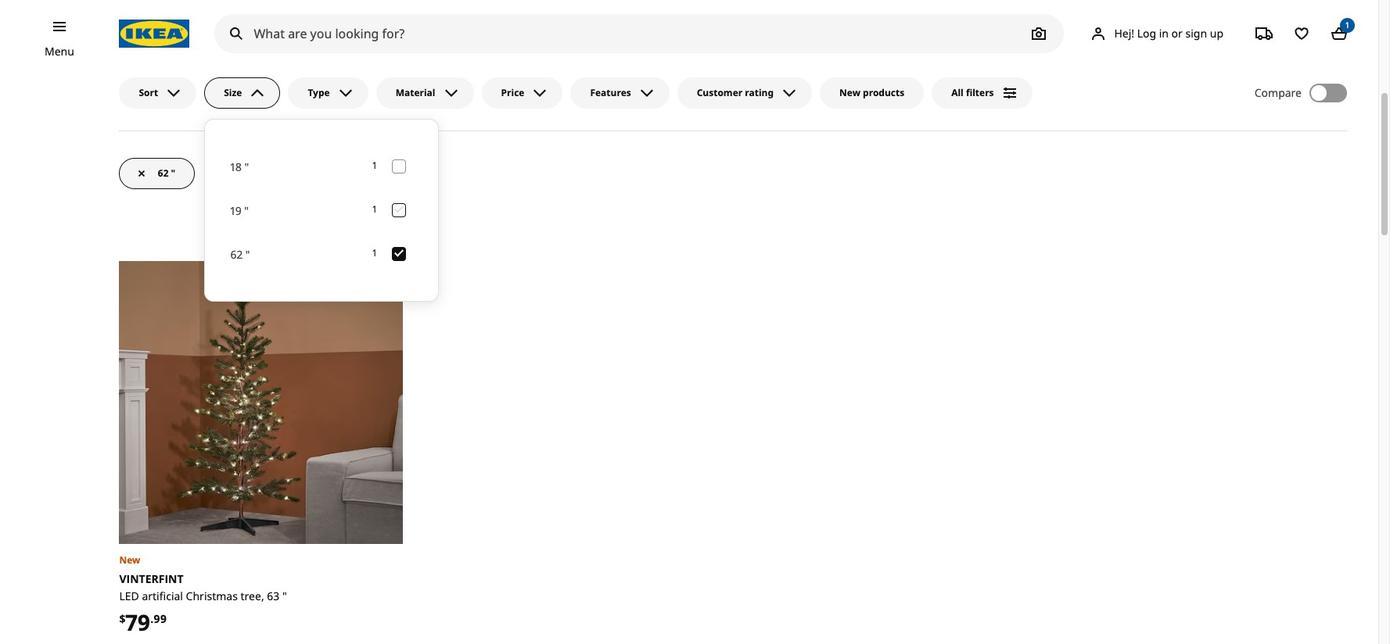Task type: describe. For each thing, give the bounding box(es) containing it.
features button
[[571, 77, 669, 109]]

79
[[126, 608, 150, 638]]

customer
[[697, 86, 743, 99]]

new for new products
[[840, 86, 861, 99]]

filters
[[966, 86, 994, 99]]

.
[[150, 612, 154, 627]]

" right 18
[[244, 159, 249, 174]]

menu button
[[45, 43, 74, 60]]

all filters button
[[932, 77, 1032, 109]]

new for new vinterfint led artificial christmas tree, 63 " $ 79 . 99
[[119, 554, 140, 567]]

tree,
[[241, 589, 264, 604]]

items
[[1210, 29, 1234, 42]]

" inside button
[[171, 166, 175, 180]]

1 horizontal spatial 62 "
[[230, 247, 250, 262]]

product
[[1254, 29, 1290, 42]]

" inside new vinterfint led artificial christmas tree, 63 " $ 79 . 99
[[282, 589, 287, 604]]

or
[[1172, 26, 1183, 40]]

type button
[[288, 77, 368, 109]]

type
[[308, 86, 330, 99]]

sign
[[1186, 26, 1207, 40]]

new products
[[840, 86, 905, 99]]

compare
[[1255, 85, 1302, 100]]

" down '19 "'
[[246, 247, 250, 262]]

Search by product text field
[[215, 14, 1064, 53]]

ikea logotype, go to start page image
[[119, 20, 190, 48]]

product element
[[1244, 24, 1347, 48]]

features
[[590, 86, 631, 99]]

$
[[119, 612, 126, 627]]

18 "
[[230, 159, 249, 174]]

62 " inside button
[[158, 166, 175, 180]]

material
[[396, 86, 435, 99]]

price
[[501, 86, 525, 99]]

1 items
[[1203, 29, 1234, 42]]

hej!
[[1114, 26, 1134, 40]]

sort button
[[119, 77, 196, 109]]

all filters
[[951, 86, 994, 99]]

62 inside button
[[158, 166, 169, 180]]

62 " button
[[119, 158, 195, 189]]

" right 19 at the top left of page
[[244, 203, 249, 218]]



Task type: vqa. For each thing, say whether or not it's contained in the screenshot.
All Filters popup button
yes



Task type: locate. For each thing, give the bounding box(es) containing it.
3 1 products element from the top
[[373, 247, 377, 261]]

1 vertical spatial 1 products element
[[373, 203, 377, 218]]

0 horizontal spatial new
[[119, 554, 140, 567]]

new up vinterfint
[[119, 554, 140, 567]]

0 vertical spatial new
[[840, 86, 861, 99]]

1 for 19 "
[[373, 203, 377, 216]]

0 vertical spatial 1 products element
[[373, 159, 377, 174]]

christmas
[[186, 589, 238, 604]]

new vinterfint led artificial christmas tree, 63 " $ 79 . 99
[[119, 554, 287, 638]]

1 horizontal spatial 62
[[230, 247, 243, 262]]

1 products element for 62 "
[[373, 247, 377, 261]]

19
[[230, 203, 241, 218]]

1
[[1346, 20, 1349, 31], [1203, 29, 1207, 42], [373, 159, 377, 172], [373, 203, 377, 216], [373, 247, 377, 260]]

new left products
[[840, 86, 861, 99]]

up
[[1210, 26, 1224, 40]]

room button
[[1300, 24, 1347, 48]]

1 link
[[1324, 18, 1355, 49]]

1 horizontal spatial new
[[840, 86, 861, 99]]

0 vertical spatial 62
[[158, 166, 169, 180]]

2 vertical spatial 1 products element
[[373, 247, 377, 261]]

19 "
[[230, 203, 249, 218]]

1 products element for 19 "
[[373, 203, 377, 218]]

new
[[840, 86, 861, 99], [119, 554, 140, 567]]

1 for 62 "
[[373, 247, 377, 260]]

63
[[267, 589, 280, 604]]

customer rating
[[697, 86, 774, 99]]

"
[[244, 159, 249, 174], [171, 166, 175, 180], [244, 203, 249, 218], [246, 247, 250, 262], [282, 589, 287, 604]]

material button
[[376, 77, 474, 109]]

62 down 19 at the top left of page
[[230, 247, 243, 262]]

size
[[224, 86, 242, 99]]

62 "
[[158, 166, 175, 180], [230, 247, 250, 262]]

" right "63"
[[282, 589, 287, 604]]

rating
[[745, 86, 774, 99]]

1 products element for 18 "
[[373, 159, 377, 174]]

99
[[154, 612, 167, 627]]

1 1 products element from the top
[[373, 159, 377, 174]]

sort
[[139, 86, 158, 99]]

2 1 products element from the top
[[373, 203, 377, 218]]

" left 18
[[171, 166, 175, 180]]

product button
[[1244, 24, 1301, 48]]

hej! log in or sign up
[[1114, 26, 1224, 40]]

products
[[863, 86, 905, 99]]

new inside new vinterfint led artificial christmas tree, 63 " $ 79 . 99
[[119, 554, 140, 567]]

menu
[[45, 44, 74, 59]]

all
[[951, 86, 964, 99]]

artificial
[[142, 589, 183, 604]]

0 vertical spatial 62 "
[[158, 166, 175, 180]]

None search field
[[215, 14, 1064, 53]]

room
[[1310, 29, 1337, 42]]

new inside 'popup button'
[[840, 86, 861, 99]]

1 vertical spatial 62 "
[[230, 247, 250, 262]]

0 horizontal spatial 62 "
[[158, 166, 175, 180]]

62 " left 18
[[158, 166, 175, 180]]

size button
[[204, 77, 280, 109]]

1 for 18 "
[[373, 159, 377, 172]]

1 vertical spatial new
[[119, 554, 140, 567]]

log
[[1137, 26, 1156, 40]]

customer rating button
[[677, 77, 812, 109]]

price button
[[482, 77, 563, 109]]

62
[[158, 166, 169, 180], [230, 247, 243, 262]]

led
[[119, 589, 139, 604]]

62 " down '19 "'
[[230, 247, 250, 262]]

1 vertical spatial 62
[[230, 247, 243, 262]]

new products button
[[820, 77, 924, 109]]

62 left 18
[[158, 166, 169, 180]]

0 horizontal spatial 62
[[158, 166, 169, 180]]

18
[[230, 159, 242, 174]]

1 products element
[[373, 159, 377, 174], [373, 203, 377, 218], [373, 247, 377, 261]]

in
[[1159, 26, 1169, 40]]

vinterfint
[[119, 572, 184, 587]]

hej! log in or sign up link
[[1071, 18, 1242, 49]]



